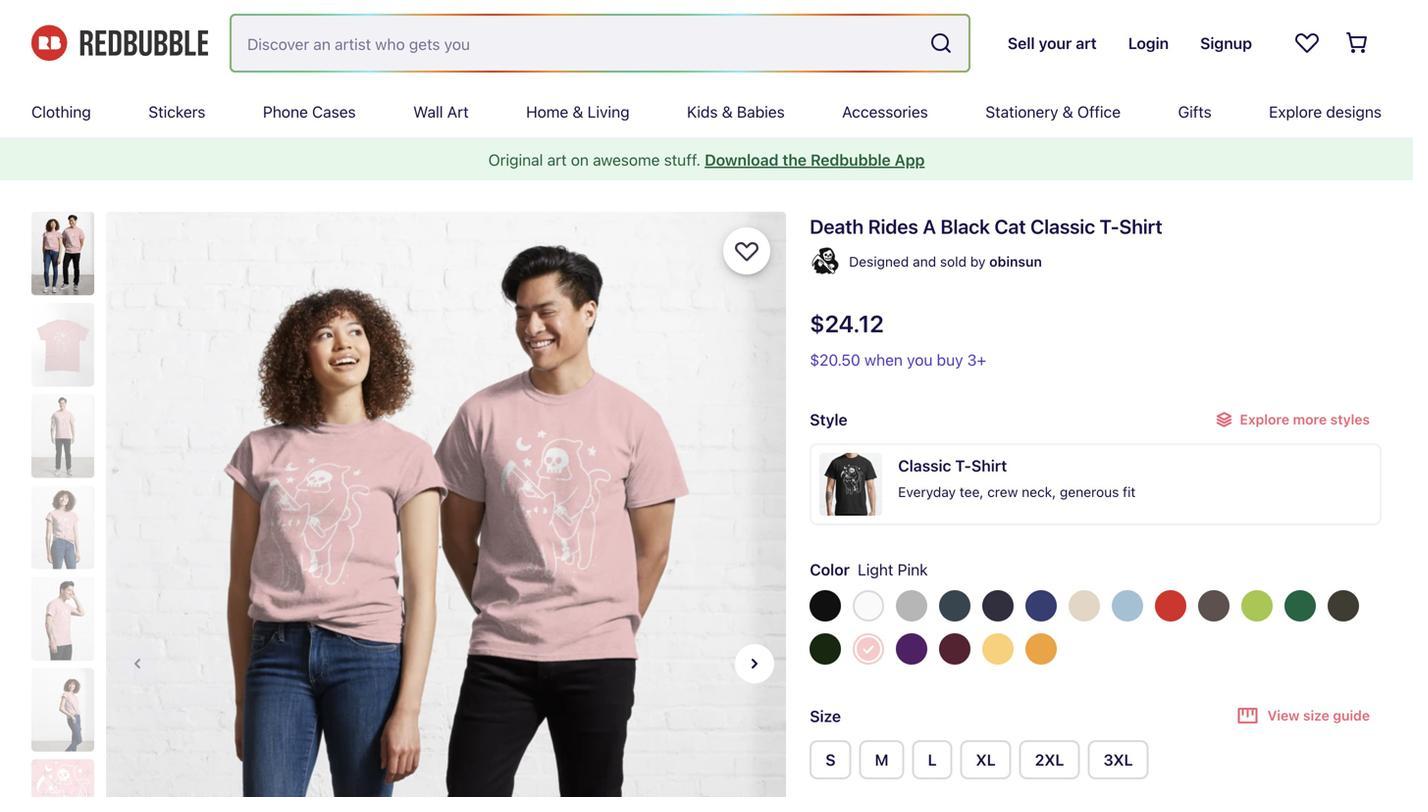 Task type: locate. For each thing, give the bounding box(es) containing it.
& left 'living'
[[573, 103, 583, 121]]

&
[[573, 103, 583, 121], [722, 103, 733, 121], [1063, 103, 1073, 121]]

& inside home & living link
[[573, 103, 583, 121]]

original art on awesome stuff. download the redbubble app
[[488, 151, 925, 169]]

& inside the stationery & office link
[[1063, 103, 1073, 121]]

1 vertical spatial classic
[[898, 457, 952, 476]]

stickers link
[[148, 86, 205, 137]]

classic inside classic t-shirt everyday tee, crew neck, generous fit
[[898, 457, 952, 476]]

heather grey, color element
[[896, 591, 928, 622]]

1 & from the left
[[573, 103, 583, 121]]

sold
[[940, 254, 967, 270]]

home & living link
[[526, 86, 630, 137]]

awesome
[[593, 151, 660, 169]]

& right kids
[[722, 103, 733, 121]]

art
[[447, 103, 469, 121]]

3 & from the left
[[1063, 103, 1073, 121]]

crew
[[987, 484, 1018, 501]]

1 horizontal spatial &
[[722, 103, 733, 121]]

1 vertical spatial shirt
[[972, 457, 1007, 476]]

2 & from the left
[[722, 103, 733, 121]]

classic right cat
[[1031, 215, 1095, 238]]

art
[[547, 151, 567, 169]]

menu bar
[[31, 86, 1382, 137]]

by
[[970, 254, 986, 270]]

1 horizontal spatial classic
[[1031, 215, 1095, 238]]

0 horizontal spatial t-
[[955, 457, 972, 476]]

stuff.
[[664, 151, 701, 169]]

obinsun
[[990, 254, 1042, 270]]

0 horizontal spatial classic
[[898, 457, 952, 476]]

navy, color element
[[983, 591, 1014, 622]]

red, color element
[[1155, 591, 1187, 622]]

download
[[705, 151, 779, 169]]

classic
[[1031, 215, 1095, 238], [898, 457, 952, 476]]

1 horizontal spatial shirt
[[1119, 215, 1163, 238]]

size
[[810, 708, 841, 726]]

neck,
[[1022, 484, 1056, 501]]

None radio
[[810, 741, 851, 780], [960, 741, 1012, 780], [1088, 741, 1149, 780], [810, 741, 851, 780], [960, 741, 1012, 780], [1088, 741, 1149, 780]]

classic t-shirt image
[[820, 453, 883, 516]]

forest green, color element
[[810, 634, 841, 665]]

0 vertical spatial t-
[[1100, 215, 1119, 238]]

light
[[858, 561, 894, 580]]

the
[[783, 151, 807, 169]]

kiwi, color element
[[1242, 591, 1273, 622]]

0 horizontal spatial shirt
[[972, 457, 1007, 476]]

None radio
[[859, 741, 904, 780], [912, 741, 953, 780], [1019, 741, 1080, 780], [859, 741, 904, 780], [912, 741, 953, 780], [1019, 741, 1080, 780]]

t-
[[1100, 215, 1119, 238], [955, 457, 972, 476]]

1 vertical spatial t-
[[955, 457, 972, 476]]

2 horizontal spatial &
[[1063, 103, 1073, 121]]

size option group
[[810, 741, 1382, 788]]

& left office
[[1063, 103, 1073, 121]]

buy
[[937, 351, 963, 370]]

color
[[810, 561, 850, 580]]

babies
[[737, 103, 785, 121]]

redbubble
[[811, 151, 891, 169]]

phone cases link
[[263, 86, 356, 137]]

redbubble logo image
[[31, 25, 208, 61]]

classic up everyday
[[898, 457, 952, 476]]

dark red, color element
[[939, 634, 971, 665]]

butter yellow, color element
[[983, 634, 1014, 665]]

obinsun link
[[990, 250, 1042, 274]]

app
[[895, 151, 925, 169]]

0 horizontal spatial &
[[573, 103, 583, 121]]

phone cases
[[263, 103, 356, 121]]

accessories
[[842, 103, 928, 121]]

rides
[[868, 215, 918, 238]]

kids & babies link
[[687, 86, 785, 137]]

green, color element
[[1285, 591, 1316, 622]]

designs
[[1326, 103, 1382, 121]]

& inside kids & babies link
[[722, 103, 733, 121]]

blue, color element
[[1026, 591, 1057, 622]]

shirt
[[1119, 215, 1163, 238], [972, 457, 1007, 476]]

None field
[[232, 16, 969, 71]]

shirt inside classic t-shirt everyday tee, crew neck, generous fit
[[972, 457, 1007, 476]]

1 horizontal spatial t-
[[1100, 215, 1119, 238]]

creme, color element
[[1069, 591, 1100, 622]]

kids & babies
[[687, 103, 785, 121]]

designed
[[849, 254, 909, 270]]



Task type: describe. For each thing, give the bounding box(es) containing it.
home & living
[[526, 103, 630, 121]]

a
[[923, 215, 936, 238]]

wall art link
[[413, 86, 469, 137]]

everyday
[[898, 484, 956, 501]]

generous
[[1060, 484, 1119, 501]]

gold, color element
[[1026, 634, 1057, 665]]

t- inside classic t-shirt everyday tee, crew neck, generous fit
[[955, 457, 972, 476]]

black, color element
[[810, 591, 841, 622]]

army, color element
[[1328, 591, 1360, 622]]

denim heather, color element
[[939, 591, 971, 622]]

0 vertical spatial classic
[[1031, 215, 1095, 238]]

clothing
[[31, 103, 91, 121]]

classic t-shirt everyday tee, crew neck, generous fit
[[898, 457, 1136, 501]]

& for stationery
[[1063, 103, 1073, 121]]

Search term search field
[[232, 16, 921, 71]]

0 vertical spatial shirt
[[1119, 215, 1163, 238]]

cases
[[312, 103, 356, 121]]

and
[[913, 254, 936, 270]]

gifts link
[[1178, 86, 1212, 137]]

style element
[[810, 404, 1382, 534]]

stationery & office link
[[986, 86, 1121, 137]]

black
[[941, 215, 990, 238]]

stationery & office
[[986, 103, 1121, 121]]

menu bar containing clothing
[[31, 86, 1382, 137]]

death rides a black cat classic t-shirt
[[810, 215, 1163, 238]]

$24.12
[[810, 310, 884, 338]]

accessories link
[[842, 86, 928, 137]]

designed and sold by obinsun
[[849, 254, 1042, 270]]

explore
[[1269, 103, 1322, 121]]

on
[[571, 151, 589, 169]]

clothing link
[[31, 86, 91, 137]]

purple, color element
[[896, 634, 928, 665]]

$20.50
[[810, 351, 860, 370]]

kids
[[687, 103, 718, 121]]

phone
[[263, 103, 308, 121]]

download the redbubble app link
[[705, 151, 925, 169]]

style
[[810, 411, 848, 429]]

white, color element
[[853, 591, 885, 622]]

living
[[588, 103, 630, 121]]

stationery
[[986, 103, 1058, 121]]

you
[[907, 351, 933, 370]]

original
[[488, 151, 543, 169]]

stickers
[[148, 103, 205, 121]]

explore designs link
[[1269, 86, 1382, 137]]

color light pink
[[810, 561, 928, 580]]

death
[[810, 215, 864, 238]]

gifts
[[1178, 103, 1212, 121]]

cat
[[995, 215, 1026, 238]]

wall art
[[413, 103, 469, 121]]

light pink, color element
[[853, 634, 885, 665]]

explore designs
[[1269, 103, 1382, 121]]

dark grey, color element
[[1199, 591, 1230, 622]]

$20.50 when you buy 3+
[[810, 351, 987, 370]]

tee,
[[960, 484, 984, 501]]

home
[[526, 103, 568, 121]]

wall
[[413, 103, 443, 121]]

office
[[1078, 103, 1121, 121]]

& for kids
[[722, 103, 733, 121]]

pink
[[898, 561, 928, 580]]

when
[[865, 351, 903, 370]]

fit
[[1123, 484, 1136, 501]]

light blue, color element
[[1112, 591, 1144, 622]]

3+
[[967, 351, 987, 370]]

& for home
[[573, 103, 583, 121]]



Task type: vqa. For each thing, say whether or not it's contained in the screenshot.
Journal to the left
no



